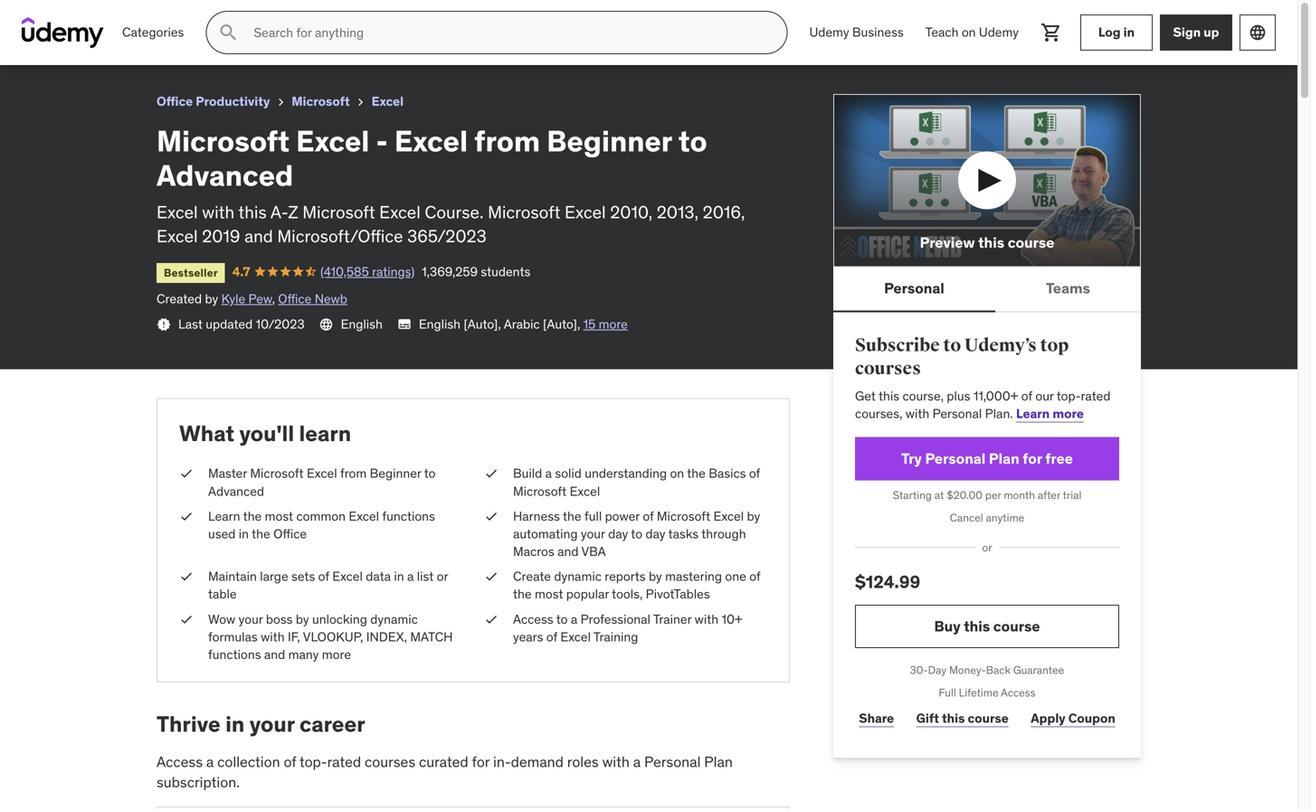 Task type: describe. For each thing, give the bounding box(es) containing it.
plus
[[947, 388, 970, 404]]

1 horizontal spatial more
[[599, 316, 628, 332]]

learn more link
[[1016, 406, 1084, 422]]

excel down the microsoft link
[[296, 123, 369, 159]]

access inside the 30-day money-back guarantee full lifetime access
[[1001, 686, 1035, 700]]

learn more
[[1016, 406, 1084, 422]]

[auto]
[[543, 316, 577, 332]]

productivity
[[196, 93, 270, 109]]

pivottables
[[646, 587, 710, 603]]

the right used at the bottom left
[[252, 526, 270, 542]]

office productivity link
[[157, 90, 270, 113]]

share
[[859, 711, 894, 727]]

master
[[208, 466, 247, 482]]

create dynamic reports by mastering one of the most popular tools, pivottables
[[513, 569, 760, 603]]

of inside get this course, plus 11,000+ of our top-rated courses, with personal plan.
[[1021, 388, 1032, 404]]

a up subscription. on the bottom left of the page
[[206, 753, 214, 772]]

1 horizontal spatial (410,585 ratings)
[[320, 264, 415, 280]]

log in
[[1098, 24, 1135, 40]]

0 horizontal spatial 1,369,259
[[231, 32, 287, 48]]

2 day from the left
[[646, 526, 665, 542]]

by inside create dynamic reports by mastering one of the most popular tools, pivottables
[[649, 569, 662, 585]]

build a solid understanding on the basics of microsoft excel
[[513, 466, 760, 500]]

last updated 10/2023
[[178, 316, 305, 332]]

microsoft excel - excel from beginner to advanced
[[14, 8, 361, 26]]

training
[[593, 629, 638, 645]]

pew
[[248, 291, 272, 307]]

rated inside get this course, plus 11,000+ of our top-rated courses, with personal plan.
[[1081, 388, 1111, 404]]

access for access a collection of top-rated courses curated for in-demand roles with a personal plan subscription.
[[157, 753, 203, 772]]

- for microsoft excel - excel from beginner to advanced
[[124, 8, 130, 26]]

0 vertical spatial plan
[[989, 450, 1019, 468]]

thrive in your career element
[[157, 711, 790, 810]]

this for gift
[[942, 711, 965, 727]]

0 horizontal spatial 4.7
[[90, 32, 108, 48]]

microsoft excel - excel from beginner to advanced excel with this a-z microsoft excel course. microsoft excel 2010, 2013, 2016, excel 2019 and microsoft/office 365/2023
[[157, 123, 745, 247]]

closed captions image
[[397, 317, 412, 332]]

in-
[[493, 753, 511, 772]]

a right roles
[[633, 753, 641, 772]]

excel left categories
[[84, 8, 121, 26]]

index,
[[366, 629, 407, 645]]

categories button
[[111, 11, 195, 54]]

xsmall image for master
[[179, 465, 194, 483]]

this inside microsoft excel - excel from beginner to advanced excel with this a-z microsoft excel course. microsoft excel 2010, 2013, 2016, excel 2019 and microsoft/office 365/2023
[[238, 201, 267, 223]]

full
[[939, 686, 956, 700]]

advanced for microsoft excel - excel from beginner to advanced excel with this a-z microsoft excel course. microsoft excel 2010, 2013, 2016, excel 2019 and microsoft/office 365/2023
[[157, 158, 293, 194]]

thrive in your career
[[157, 711, 365, 738]]

this for preview
[[978, 233, 1004, 252]]

master microsoft excel from beginner to advanced
[[208, 466, 436, 500]]

maintain large sets of excel data in a list or table
[[208, 569, 448, 603]]

[auto], arabic
[[464, 316, 540, 332]]

excel up created
[[157, 201, 198, 223]]

years
[[513, 629, 543, 645]]

gift this course link
[[912, 701, 1012, 737]]

most inside create dynamic reports by mastering one of the most popular tools, pivottables
[[535, 587, 563, 603]]

coupon
[[1068, 711, 1115, 727]]

of inside create dynamic reports by mastering one of the most popular tools, pivottables
[[749, 569, 760, 585]]

and inside microsoft excel - excel from beginner to advanced excel with this a-z microsoft excel course. microsoft excel 2010, 2013, 2016, excel 2019 and microsoft/office 365/2023
[[244, 225, 273, 247]]

understanding
[[585, 466, 667, 482]]

2 vertical spatial your
[[249, 711, 295, 738]]

on inside build a solid understanding on the basics of microsoft excel
[[670, 466, 684, 482]]

in inside learn the most common excel functions used in the office
[[239, 526, 249, 542]]

to inside access to a professional trainer with 10+ years of excel training
[[556, 611, 568, 628]]

1 horizontal spatial students
[[481, 264, 531, 280]]

kyle pew link
[[221, 291, 272, 307]]

11,000+
[[973, 388, 1018, 404]]

1 horizontal spatial 1,369,259 students
[[422, 264, 531, 280]]

automating
[[513, 526, 578, 542]]

courses inside access a collection of top-rated courses curated for in-demand roles with a personal plan subscription.
[[365, 753, 415, 772]]

sign up
[[1173, 24, 1219, 40]]

courses inside subscribe to udemy's top courses
[[855, 358, 921, 380]]

excel inside build a solid understanding on the basics of microsoft excel
[[570, 483, 600, 500]]

for inside try personal plan for free link
[[1023, 450, 1042, 468]]

the inside create dynamic reports by mastering one of the most popular tools, pivottables
[[513, 587, 532, 603]]

table
[[208, 587, 237, 603]]

try personal plan for free
[[901, 450, 1073, 468]]

xsmall image for maintain large sets of excel data in a list or table
[[179, 568, 194, 586]]

course,
[[902, 388, 944, 404]]

15
[[583, 316, 596, 332]]

personal inside get this course, plus 11,000+ of our top-rated courses, with personal plan.
[[933, 406, 982, 422]]

by inside harness the full power of microsoft excel by automating your day to day tasks through macros and vba
[[747, 508, 760, 525]]

harness the full power of microsoft excel by automating your day to day tasks through macros and vba
[[513, 508, 760, 560]]

back
[[986, 664, 1011, 678]]

this for get
[[879, 388, 899, 404]]

in up "collection"
[[225, 711, 245, 738]]

access a collection of top-rated courses curated for in-demand roles with a personal plan subscription.
[[157, 753, 733, 792]]

beginner for microsoft excel - excel from beginner to advanced excel with this a-z microsoft excel course. microsoft excel 2010, 2013, 2016, excel 2019 and microsoft/office 365/2023
[[547, 123, 672, 159]]

to inside master microsoft excel from beginner to advanced
[[424, 466, 436, 482]]

learn the most common excel functions used in the office
[[208, 508, 435, 542]]

most inside learn the most common excel functions used in the office
[[265, 508, 293, 525]]

at
[[934, 489, 944, 503]]

of inside maintain large sets of excel data in a list or table
[[318, 569, 329, 585]]

excel up 365/2023
[[379, 201, 421, 223]]

log
[[1098, 24, 1121, 40]]

starting at $20.00 per month after trial cancel anytime
[[893, 489, 1082, 525]]

english for english
[[341, 316, 383, 332]]

xsmall image for harness
[[484, 508, 499, 526]]

to inside microsoft excel - excel from beginner to advanced excel with this a-z microsoft excel course. microsoft excel 2010, 2013, 2016, excel 2019 and microsoft/office 365/2023
[[678, 123, 707, 159]]

advanced inside master microsoft excel from beginner to advanced
[[208, 483, 264, 500]]

apply coupon button
[[1027, 701, 1119, 737]]

you'll
[[239, 420, 294, 447]]

course for gift this course
[[968, 711, 1009, 727]]

of inside harness the full power of microsoft excel by automating your day to day tasks through macros and vba
[[643, 508, 654, 525]]

with inside microsoft excel - excel from beginner to advanced excel with this a-z microsoft excel course. microsoft excel 2010, 2013, 2016, excel 2019 and microsoft/office 365/2023
[[202, 201, 235, 223]]

a inside build a solid understanding on the basics of microsoft excel
[[545, 466, 552, 482]]

tasks
[[668, 526, 699, 542]]

udemy inside 'link'
[[979, 24, 1019, 40]]

to inside subscribe to udemy's top courses
[[943, 335, 961, 357]]

xsmall image left the microsoft link
[[274, 95, 288, 109]]

excel left 2019
[[157, 225, 198, 247]]

through
[[701, 526, 746, 542]]

0 horizontal spatial (410,585 ratings)
[[129, 32, 224, 48]]

updated
[[206, 316, 253, 332]]

office newb link
[[278, 291, 347, 307]]

excel left submit search image
[[133, 8, 170, 26]]

xsmall image for build a solid understanding on the basics of microsoft excel
[[484, 465, 499, 483]]

a-
[[270, 201, 288, 223]]

xsmall image for access
[[484, 611, 499, 629]]

beginner inside master microsoft excel from beginner to advanced
[[370, 466, 421, 482]]

xsmall image for last updated 10/2023
[[157, 317, 171, 332]]

gift
[[916, 711, 939, 727]]

sign up link
[[1160, 14, 1232, 51]]

0 horizontal spatial students
[[290, 32, 340, 48]]

microsoft inside harness the full power of microsoft excel by automating your day to day tasks through macros and vba
[[657, 508, 710, 525]]

1 horizontal spatial ratings)
[[372, 264, 415, 280]]

functions inside learn the most common excel functions used in the office
[[382, 508, 435, 525]]

list
[[417, 569, 434, 585]]

full
[[584, 508, 602, 525]]

trial
[[1063, 489, 1082, 503]]

business
[[852, 24, 904, 40]]

month
[[1004, 489, 1035, 503]]

1 vertical spatial bestseller
[[164, 266, 218, 280]]

top- inside access a collection of top-rated courses curated for in-demand roles with a personal plan subscription.
[[299, 753, 327, 772]]

of inside build a solid understanding on the basics of microsoft excel
[[749, 466, 760, 482]]

excel left 2010,
[[565, 201, 606, 223]]

curated
[[419, 753, 468, 772]]

xsmall image for create
[[484, 568, 499, 586]]

0 horizontal spatial 1,369,259 students
[[231, 32, 340, 48]]

career
[[299, 711, 365, 738]]

boss
[[266, 611, 293, 628]]

subscription.
[[157, 773, 240, 792]]

shopping cart with 0 items image
[[1041, 22, 1062, 43]]

unlocking
[[312, 611, 367, 628]]

0 horizontal spatial ratings)
[[181, 32, 224, 48]]

a inside access to a professional trainer with 10+ years of excel training
[[571, 611, 578, 628]]

teach
[[925, 24, 959, 40]]

basics
[[709, 466, 746, 482]]

subscribe to udemy's top courses
[[855, 335, 1069, 380]]

excel down excel link
[[394, 123, 468, 159]]

the down master
[[243, 508, 262, 525]]

preview this course button
[[833, 94, 1141, 267]]

choose a language image
[[1249, 24, 1267, 42]]

for inside access a collection of top-rated courses curated for in-demand roles with a personal plan subscription.
[[472, 753, 490, 772]]

0 vertical spatial office
[[157, 93, 193, 109]]

personal button
[[833, 267, 995, 311]]

created by kyle pew , office newb
[[157, 291, 347, 307]]

Search for anything text field
[[250, 17, 765, 48]]

get
[[855, 388, 876, 404]]

to inside harness the full power of microsoft excel by automating your day to day tasks through macros and vba
[[631, 526, 642, 542]]

1 horizontal spatial or
[[982, 541, 992, 555]]

after
[[1038, 489, 1060, 503]]

apply
[[1031, 711, 1066, 727]]

courses,
[[855, 406, 902, 422]]



Task type: vqa. For each thing, say whether or not it's contained in the screenshot.
how
no



Task type: locate. For each thing, give the bounding box(es) containing it.
0 horizontal spatial more
[[322, 647, 351, 663]]

day down power
[[608, 526, 628, 542]]

course inside "buy this course" 'button'
[[993, 618, 1040, 636]]

30-day money-back guarantee full lifetime access
[[910, 664, 1064, 700]]

- for microsoft excel - excel from beginner to advanced excel with this a-z microsoft excel course. microsoft excel 2010, 2013, 2016, excel 2019 and microsoft/office 365/2023
[[376, 123, 388, 159]]

beginner up learn the most common excel functions used in the office
[[370, 466, 421, 482]]

this right preview
[[978, 233, 1004, 252]]

functions
[[382, 508, 435, 525], [208, 647, 261, 663]]

0 vertical spatial ,
[[272, 291, 275, 307]]

english right the course language 'image'
[[341, 316, 383, 332]]

office
[[157, 93, 193, 109], [278, 291, 312, 307], [273, 526, 307, 542]]

from left submit search image
[[173, 8, 206, 26]]

from for microsoft excel - excel from beginner to advanced
[[173, 8, 206, 26]]

0 vertical spatial from
[[173, 8, 206, 26]]

by inside wow your boss by unlocking dynamic formulas with if, vlookup, index, match functions and many more
[[296, 611, 309, 628]]

of right "collection"
[[284, 753, 296, 772]]

1 vertical spatial courses
[[365, 753, 415, 772]]

course for buy this course
[[993, 618, 1040, 636]]

the inside build a solid understanding on the basics of microsoft excel
[[687, 466, 706, 482]]

2 vertical spatial and
[[264, 647, 285, 663]]

dynamic inside wow your boss by unlocking dynamic formulas with if, vlookup, index, match functions and many more
[[370, 611, 418, 628]]

thrive
[[157, 711, 221, 738]]

share button
[[855, 701, 898, 737]]

1 vertical spatial (410,585 ratings)
[[320, 264, 415, 280]]

1 horizontal spatial for
[[1023, 450, 1042, 468]]

excel inside maintain large sets of excel data in a list or table
[[332, 569, 363, 585]]

your inside harness the full power of microsoft excel by automating your day to day tasks through macros and vba
[[581, 526, 605, 542]]

1,369,259 down 365/2023
[[422, 264, 478, 280]]

solid
[[555, 466, 582, 482]]

day left tasks
[[646, 526, 665, 542]]

course inside gift this course link
[[968, 711, 1009, 727]]

try personal plan for free link
[[855, 438, 1119, 481]]

1 horizontal spatial dynamic
[[554, 569, 602, 585]]

professional
[[581, 611, 650, 628]]

excel inside master microsoft excel from beginner to advanced
[[307, 466, 337, 482]]

0 horizontal spatial functions
[[208, 647, 261, 663]]

on
[[962, 24, 976, 40], [670, 466, 684, 482]]

0 vertical spatial course
[[1008, 233, 1054, 252]]

0 vertical spatial students
[[290, 32, 340, 48]]

courses left the "curated"
[[365, 753, 415, 772]]

- down excel link
[[376, 123, 388, 159]]

xsmall image left build
[[484, 465, 499, 483]]

1 vertical spatial ratings)
[[372, 264, 415, 280]]

0 horizontal spatial beginner
[[210, 8, 272, 26]]

excel
[[84, 8, 121, 26], [133, 8, 170, 26], [372, 93, 404, 109], [296, 123, 369, 159], [394, 123, 468, 159], [157, 201, 198, 223], [379, 201, 421, 223], [565, 201, 606, 223], [157, 225, 198, 247], [307, 466, 337, 482], [570, 483, 600, 500], [349, 508, 379, 525], [713, 508, 744, 525], [332, 569, 363, 585], [560, 629, 591, 645]]

teach on udemy link
[[914, 11, 1030, 54]]

1 horizontal spatial 1,369,259
[[422, 264, 478, 280]]

mastering
[[665, 569, 722, 585]]

the down create
[[513, 587, 532, 603]]

most down create
[[535, 587, 563, 603]]

office up 10/2023
[[278, 291, 312, 307]]

a down popular
[[571, 611, 578, 628]]

this right gift
[[942, 711, 965, 727]]

office left "productivity"
[[157, 93, 193, 109]]

advanced up 2019
[[157, 158, 293, 194]]

udemy image
[[22, 17, 104, 48]]

large
[[260, 569, 288, 585]]

the left basics
[[687, 466, 706, 482]]

1,369,259 students up the microsoft link
[[231, 32, 340, 48]]

beginner for microsoft excel - excel from beginner to advanced
[[210, 8, 272, 26]]

0 horizontal spatial courses
[[365, 753, 415, 772]]

categories
[[122, 24, 184, 40]]

2 udemy from the left
[[979, 24, 1019, 40]]

0 horizontal spatial for
[[472, 753, 490, 772]]

office down 'common' in the left bottom of the page
[[273, 526, 307, 542]]

demand
[[511, 753, 564, 772]]

course for preview this course
[[1008, 233, 1054, 252]]

personal inside access a collection of top-rated courses curated for in-demand roles with a personal plan subscription.
[[644, 753, 701, 772]]

for left 'in-'
[[472, 753, 490, 772]]

more down our
[[1053, 406, 1084, 422]]

- right "udemy" image
[[124, 8, 130, 26]]

1 horizontal spatial on
[[962, 24, 976, 40]]

xsmall image left wow
[[179, 611, 194, 629]]

students
[[290, 32, 340, 48], [481, 264, 531, 280]]

and left many
[[264, 647, 285, 663]]

2 vertical spatial office
[[273, 526, 307, 542]]

a inside maintain large sets of excel data in a list or table
[[407, 569, 414, 585]]

1 vertical spatial ,
[[577, 316, 580, 332]]

0 vertical spatial more
[[599, 316, 628, 332]]

english for english [auto], arabic [auto] , 15 more
[[419, 316, 461, 332]]

udemy
[[809, 24, 849, 40], [979, 24, 1019, 40]]

this right buy
[[964, 618, 990, 636]]

1 horizontal spatial ,
[[577, 316, 580, 332]]

1 vertical spatial beginner
[[547, 123, 672, 159]]

tab list containing personal
[[833, 267, 1141, 312]]

submit search image
[[217, 22, 239, 43]]

of right sets
[[318, 569, 329, 585]]

2 vertical spatial beginner
[[370, 466, 421, 482]]

a left "list"
[[407, 569, 414, 585]]

personal up the $20.00
[[925, 450, 986, 468]]

more down vlookup,
[[322, 647, 351, 663]]

lifetime
[[959, 686, 999, 700]]

1 vertical spatial top-
[[299, 753, 327, 772]]

personal inside personal button
[[884, 279, 944, 298]]

used
[[208, 526, 236, 542]]

newb
[[315, 291, 347, 307]]

0 horizontal spatial rated
[[327, 753, 361, 772]]

0 horizontal spatial from
[[173, 8, 206, 26]]

2 vertical spatial advanced
[[208, 483, 264, 500]]

1 vertical spatial -
[[376, 123, 388, 159]]

1 horizontal spatial (410,585
[[320, 264, 369, 280]]

last
[[178, 316, 203, 332]]

0 vertical spatial (410,585 ratings)
[[129, 32, 224, 48]]

rated down career
[[327, 753, 361, 772]]

course language image
[[319, 317, 334, 332]]

advanced inside microsoft excel - excel from beginner to advanced excel with this a-z microsoft excel course. microsoft excel 2010, 2013, 2016, excel 2019 and microsoft/office 365/2023
[[157, 158, 293, 194]]

1,369,259
[[231, 32, 287, 48], [422, 264, 478, 280]]

0 vertical spatial functions
[[382, 508, 435, 525]]

excel left training
[[560, 629, 591, 645]]

udemy business link
[[798, 11, 914, 54]]

0 horizontal spatial or
[[437, 569, 448, 585]]

from up course.
[[474, 123, 540, 159]]

courses down subscribe
[[855, 358, 921, 380]]

$20.00
[[947, 489, 983, 503]]

course down lifetime
[[968, 711, 1009, 727]]

rated
[[1081, 388, 1111, 404], [327, 753, 361, 772]]

students up the microsoft link
[[290, 32, 340, 48]]

advanced down master
[[208, 483, 264, 500]]

this inside get this course, plus 11,000+ of our top-rated courses, with personal plan.
[[879, 388, 899, 404]]

0 vertical spatial access
[[513, 611, 553, 628]]

anytime
[[986, 511, 1024, 525]]

get this course, plus 11,000+ of our top-rated courses, with personal plan.
[[855, 388, 1111, 422]]

with inside wow your boss by unlocking dynamic formulas with if, vlookup, index, match functions and many more
[[261, 629, 285, 645]]

udemy's
[[964, 335, 1037, 357]]

1 vertical spatial most
[[535, 587, 563, 603]]

or inside maintain large sets of excel data in a list or table
[[437, 569, 448, 585]]

2 english from the left
[[419, 316, 461, 332]]

xsmall image left the maintain
[[179, 568, 194, 586]]

0 horizontal spatial dynamic
[[370, 611, 418, 628]]

2013,
[[657, 201, 699, 223]]

most
[[265, 508, 293, 525], [535, 587, 563, 603]]

xsmall image
[[274, 95, 288, 109], [353, 95, 368, 109], [157, 317, 171, 332], [484, 465, 499, 483], [179, 568, 194, 586], [179, 611, 194, 629]]

top- inside get this course, plus 11,000+ of our top-rated courses, with personal plan.
[[1057, 388, 1081, 404]]

learn for learn the most common excel functions used in the office
[[208, 508, 240, 525]]

dynamic inside create dynamic reports by mastering one of the most popular tools, pivottables
[[554, 569, 602, 585]]

excel inside learn the most common excel functions used in the office
[[349, 508, 379, 525]]

access inside access a collection of top-rated courses curated for in-demand roles with a personal plan subscription.
[[157, 753, 203, 772]]

wow
[[208, 611, 236, 628]]

0 vertical spatial and
[[244, 225, 273, 247]]

tab list
[[833, 267, 1141, 312]]

1 horizontal spatial bestseller
[[164, 266, 218, 280]]

with down 'course,'
[[906, 406, 929, 422]]

microsoft inside master microsoft excel from beginner to advanced
[[250, 466, 304, 482]]

of inside access a collection of top-rated courses curated for in-demand roles with a personal plan subscription.
[[284, 753, 296, 772]]

kyle
[[221, 291, 245, 307]]

and left the vba
[[557, 544, 579, 560]]

2 horizontal spatial access
[[1001, 686, 1035, 700]]

of right years
[[546, 629, 557, 645]]

rated inside access a collection of top-rated courses curated for in-demand roles with a personal plan subscription.
[[327, 753, 361, 772]]

functions up "list"
[[382, 508, 435, 525]]

udemy business
[[809, 24, 904, 40]]

top- down career
[[299, 753, 327, 772]]

1 horizontal spatial udemy
[[979, 24, 1019, 40]]

1,369,259 students down 365/2023
[[422, 264, 531, 280]]

create
[[513, 569, 551, 585]]

functions inside wow your boss by unlocking dynamic formulas with if, vlookup, index, match functions and many more
[[208, 647, 261, 663]]

starting
[[893, 489, 932, 503]]

0 vertical spatial ratings)
[[181, 32, 224, 48]]

1 vertical spatial access
[[1001, 686, 1035, 700]]

students up [auto], arabic
[[481, 264, 531, 280]]

from inside microsoft excel - excel from beginner to advanced excel with this a-z microsoft excel course. microsoft excel 2010, 2013, 2016, excel 2019 and microsoft/office 365/2023
[[474, 123, 540, 159]]

english right the closed captions "icon"
[[419, 316, 461, 332]]

microsoft link
[[292, 90, 350, 113]]

365/2023
[[407, 225, 487, 247]]

1 day from the left
[[608, 526, 628, 542]]

in
[[1123, 24, 1135, 40], [239, 526, 249, 542], [394, 569, 404, 585], [225, 711, 245, 738]]

top-
[[1057, 388, 1081, 404], [299, 753, 327, 772]]

1 horizontal spatial top-
[[1057, 388, 1081, 404]]

from inside master microsoft excel from beginner to advanced
[[340, 466, 367, 482]]

and inside harness the full power of microsoft excel by automating your day to day tasks through macros and vba
[[557, 544, 579, 560]]

guarantee
[[1013, 664, 1064, 678]]

1 vertical spatial advanced
[[157, 158, 293, 194]]

0 vertical spatial most
[[265, 508, 293, 525]]

this for buy
[[964, 618, 990, 636]]

excel inside harness the full power of microsoft excel by automating your day to day tasks through macros and vba
[[713, 508, 744, 525]]

learn inside learn the most common excel functions used in the office
[[208, 508, 240, 525]]

the inside harness the full power of microsoft excel by automating your day to day tasks through macros and vba
[[563, 508, 581, 525]]

of right basics
[[749, 466, 760, 482]]

preview
[[920, 233, 975, 252]]

1 vertical spatial for
[[472, 753, 490, 772]]

2 vertical spatial from
[[340, 466, 367, 482]]

or right "list"
[[437, 569, 448, 585]]

learn
[[299, 420, 351, 447]]

of right power
[[643, 508, 654, 525]]

1 vertical spatial office
[[278, 291, 312, 307]]

with right roles
[[602, 753, 630, 772]]

1 vertical spatial 1,369,259 students
[[422, 264, 531, 280]]

of right the one
[[749, 569, 760, 585]]

with inside get this course, plus 11,000+ of our top-rated courses, with personal plan.
[[906, 406, 929, 422]]

0 horizontal spatial learn
[[208, 508, 240, 525]]

up
[[1204, 24, 1219, 40]]

beginner up 2010,
[[547, 123, 672, 159]]

your up "collection"
[[249, 711, 295, 738]]

1 horizontal spatial 4.7
[[232, 264, 250, 280]]

personal down preview
[[884, 279, 944, 298]]

office inside learn the most common excel functions used in the office
[[273, 526, 307, 542]]

in inside maintain large sets of excel data in a list or table
[[394, 569, 404, 585]]

subscribe
[[855, 335, 940, 357]]

access up years
[[513, 611, 553, 628]]

access for access to a professional trainer with 10+ years of excel training
[[513, 611, 553, 628]]

10/2023
[[256, 316, 305, 332]]

xsmall image
[[179, 465, 194, 483], [179, 508, 194, 526], [484, 508, 499, 526], [484, 568, 499, 586], [484, 611, 499, 629]]

this left a-
[[238, 201, 267, 223]]

more inside wow your boss by unlocking dynamic formulas with if, vlookup, index, match functions and many more
[[322, 647, 351, 663]]

excel left data
[[332, 569, 363, 585]]

0 horizontal spatial (410,585
[[129, 32, 178, 48]]

0 vertical spatial beginner
[[210, 8, 272, 26]]

1 vertical spatial rated
[[327, 753, 361, 772]]

0 horizontal spatial plan
[[704, 753, 733, 772]]

0 vertical spatial rated
[[1081, 388, 1111, 404]]

1 vertical spatial (410,585
[[320, 264, 369, 280]]

access down back
[[1001, 686, 1035, 700]]

0 horizontal spatial ,
[[272, 291, 275, 307]]

0 vertical spatial on
[[962, 24, 976, 40]]

personal inside try personal plan for free link
[[925, 450, 986, 468]]

4.7 left 'categories' dropdown button
[[90, 32, 108, 48]]

1 vertical spatial more
[[1053, 406, 1084, 422]]

udemy left business
[[809, 24, 849, 40]]

course
[[1008, 233, 1054, 252], [993, 618, 1040, 636], [968, 711, 1009, 727]]

2 horizontal spatial more
[[1053, 406, 1084, 422]]

2 horizontal spatial beginner
[[547, 123, 672, 159]]

4.7
[[90, 32, 108, 48], [232, 264, 250, 280]]

try
[[901, 450, 922, 468]]

0 vertical spatial or
[[982, 541, 992, 555]]

common
[[296, 508, 346, 525]]

2 vertical spatial course
[[968, 711, 1009, 727]]

more
[[599, 316, 628, 332], [1053, 406, 1084, 422], [322, 647, 351, 663]]

1 english from the left
[[341, 316, 383, 332]]

1 horizontal spatial functions
[[382, 508, 435, 525]]

most left 'common' in the left bottom of the page
[[265, 508, 293, 525]]

$124.99
[[855, 571, 920, 593]]

udemy inside "link"
[[809, 24, 849, 40]]

one
[[725, 569, 746, 585]]

learn down our
[[1016, 406, 1050, 422]]

(410,585 up newb
[[320, 264, 369, 280]]

udemy left shopping cart with 0 items icon
[[979, 24, 1019, 40]]

advanced for microsoft excel - excel from beginner to advanced
[[293, 8, 361, 26]]

0 horizontal spatial udemy
[[809, 24, 849, 40]]

on right teach
[[962, 24, 976, 40]]

1 vertical spatial plan
[[704, 753, 733, 772]]

0 vertical spatial dynamic
[[554, 569, 602, 585]]

1 horizontal spatial plan
[[989, 450, 1019, 468]]

your down full
[[581, 526, 605, 542]]

1 vertical spatial and
[[557, 544, 579, 560]]

learn up used at the bottom left
[[208, 508, 240, 525]]

course inside preview this course 'button'
[[1008, 233, 1054, 252]]

1 horizontal spatial english
[[419, 316, 461, 332]]

for
[[1023, 450, 1042, 468], [472, 753, 490, 772]]

1 horizontal spatial rated
[[1081, 388, 1111, 404]]

access up subscription. on the bottom left of the page
[[157, 753, 203, 772]]

in right log
[[1123, 24, 1135, 40]]

0 vertical spatial for
[[1023, 450, 1042, 468]]

30-
[[910, 664, 928, 678]]

plan.
[[985, 406, 1013, 422]]

15 more button
[[583, 316, 628, 333]]

1 horizontal spatial access
[[513, 611, 553, 628]]

1 udemy from the left
[[809, 24, 849, 40]]

10+
[[722, 611, 743, 628]]

course up back
[[993, 618, 1040, 636]]

0 horizontal spatial on
[[670, 466, 684, 482]]

0 vertical spatial 4.7
[[90, 32, 108, 48]]

with up 2019
[[202, 201, 235, 223]]

teams
[[1046, 279, 1090, 298]]

beginner inside microsoft excel - excel from beginner to advanced excel with this a-z microsoft excel course. microsoft excel 2010, 2013, 2016, excel 2019 and microsoft/office 365/2023
[[547, 123, 672, 159]]

0 vertical spatial courses
[[855, 358, 921, 380]]

a left solid
[[545, 466, 552, 482]]

1 vertical spatial or
[[437, 569, 448, 585]]

from for microsoft excel - excel from beginner to advanced excel with this a-z microsoft excel course. microsoft excel 2010, 2013, 2016, excel 2019 and microsoft/office 365/2023
[[474, 123, 540, 159]]

course up teams
[[1008, 233, 1054, 252]]

1 horizontal spatial -
[[376, 123, 388, 159]]

xsmall image for wow your boss by unlocking dynamic formulas with if, vlookup, index, match functions and many more
[[179, 611, 194, 629]]

roles
[[567, 753, 599, 772]]

plan inside access a collection of top-rated courses curated for in-demand roles with a personal plan subscription.
[[704, 753, 733, 772]]

with left 10+
[[695, 611, 719, 628]]

on inside 'link'
[[962, 24, 976, 40]]

popular
[[566, 587, 609, 603]]

the left full
[[563, 508, 581, 525]]

with down boss
[[261, 629, 285, 645]]

excel up through
[[713, 508, 744, 525]]

xsmall image left excel link
[[353, 95, 368, 109]]

1 vertical spatial 4.7
[[232, 264, 250, 280]]

0 horizontal spatial -
[[124, 8, 130, 26]]

and
[[244, 225, 273, 247], [557, 544, 579, 560], [264, 647, 285, 663]]

- inside microsoft excel - excel from beginner to advanced excel with this a-z microsoft excel course. microsoft excel 2010, 2013, 2016, excel 2019 and microsoft/office 365/2023
[[376, 123, 388, 159]]

power
[[605, 508, 640, 525]]

from down the "learn"
[[340, 466, 367, 482]]

1 vertical spatial your
[[239, 611, 263, 628]]

0 horizontal spatial top-
[[299, 753, 327, 772]]

0 horizontal spatial bestseller
[[22, 34, 76, 48]]

and inside wow your boss by unlocking dynamic formulas with if, vlookup, index, match functions and many more
[[264, 647, 285, 663]]

learn
[[1016, 406, 1050, 422], [208, 508, 240, 525]]

personal down plus
[[933, 406, 982, 422]]

excel right the microsoft link
[[372, 93, 404, 109]]

excel right 'common' in the left bottom of the page
[[349, 508, 379, 525]]

(410,585 ratings) down microsoft excel - excel from beginner to advanced at the left of page
[[129, 32, 224, 48]]

access to a professional trainer with 10+ years of excel training
[[513, 611, 743, 645]]

this up the courses,
[[879, 388, 899, 404]]

plan
[[989, 450, 1019, 468], [704, 753, 733, 772]]

0 vertical spatial your
[[581, 526, 605, 542]]

excel inside access to a professional trainer with 10+ years of excel training
[[560, 629, 591, 645]]

0 vertical spatial 1,369,259
[[231, 32, 287, 48]]

1 horizontal spatial beginner
[[370, 466, 421, 482]]

0 vertical spatial advanced
[[293, 8, 361, 26]]

advanced up the microsoft link
[[293, 8, 361, 26]]

xsmall image for learn
[[179, 508, 194, 526]]

access inside access to a professional trainer with 10+ years of excel training
[[513, 611, 553, 628]]

2 vertical spatial more
[[322, 647, 351, 663]]

learn for learn more
[[1016, 406, 1050, 422]]

advanced
[[293, 8, 361, 26], [157, 158, 293, 194], [208, 483, 264, 500]]

excel down solid
[[570, 483, 600, 500]]

1 vertical spatial course
[[993, 618, 1040, 636]]

of inside access to a professional trainer with 10+ years of excel training
[[546, 629, 557, 645]]

microsoft/office
[[277, 225, 403, 247]]

1 horizontal spatial courses
[[855, 358, 921, 380]]

in right data
[[394, 569, 404, 585]]

xsmall image left last
[[157, 317, 171, 332]]

your inside wow your boss by unlocking dynamic formulas with if, vlookup, index, match functions and many more
[[239, 611, 263, 628]]

many
[[288, 647, 319, 663]]

teach on udemy
[[925, 24, 1019, 40]]

in right used at the bottom left
[[239, 526, 249, 542]]

build
[[513, 466, 542, 482]]

day
[[928, 664, 947, 678]]

with inside access a collection of top-rated courses curated for in-demand roles with a personal plan subscription.
[[602, 753, 630, 772]]

bestseller
[[22, 34, 76, 48], [164, 266, 218, 280]]

microsoft inside build a solid understanding on the basics of microsoft excel
[[513, 483, 567, 500]]

2 horizontal spatial from
[[474, 123, 540, 159]]

ratings) down microsoft excel - excel from beginner to advanced at the left of page
[[181, 32, 224, 48]]

(410,585
[[129, 32, 178, 48], [320, 264, 369, 280]]

1 vertical spatial on
[[670, 466, 684, 482]]

2 vertical spatial access
[[157, 753, 203, 772]]

with inside access to a professional trainer with 10+ years of excel training
[[695, 611, 719, 628]]

microsoft
[[14, 8, 81, 26], [292, 93, 350, 109], [157, 123, 290, 159], [302, 201, 375, 223], [488, 201, 560, 223], [250, 466, 304, 482], [513, 483, 567, 500], [657, 508, 710, 525]]

if,
[[288, 629, 300, 645]]

to
[[275, 8, 290, 26], [678, 123, 707, 159], [943, 335, 961, 357], [424, 466, 436, 482], [631, 526, 642, 542], [556, 611, 568, 628]]

top- right our
[[1057, 388, 1081, 404]]



